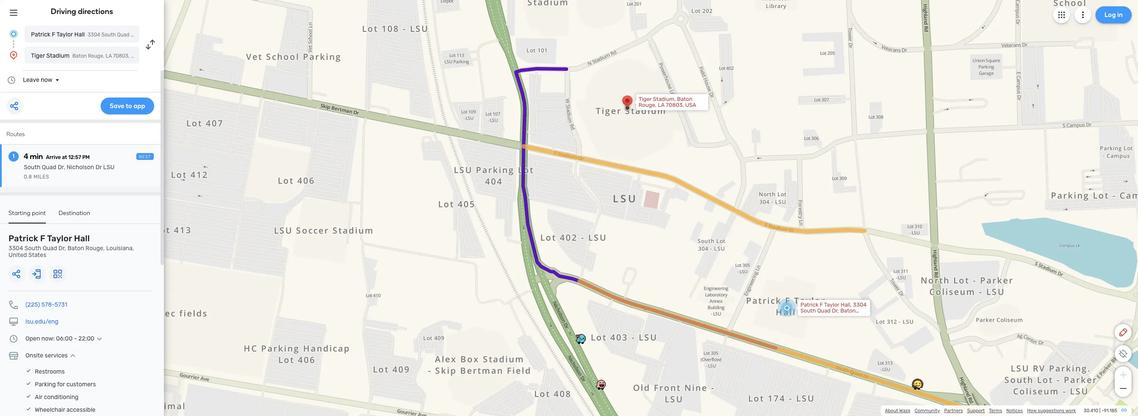 Task type: vqa. For each thing, say whether or not it's contained in the screenshot.
Driving
yes



Task type: locate. For each thing, give the bounding box(es) containing it.
(225) 578-5731 link
[[25, 302, 67, 309]]

clock image
[[6, 75, 17, 85], [8, 334, 19, 344]]

patrick right current location icon
[[31, 31, 50, 38]]

0 vertical spatial -
[[74, 336, 77, 343]]

1 horizontal spatial la
[[658, 102, 665, 108]]

0 vertical spatial 70803,
[[113, 53, 130, 59]]

quad right united
[[43, 245, 57, 252]]

(225)
[[25, 302, 40, 309]]

1 hall from the top
[[74, 31, 85, 38]]

onsite
[[25, 353, 43, 360]]

1 vertical spatial la
[[658, 102, 665, 108]]

patrick f taylor hall button
[[25, 25, 139, 42]]

0 vertical spatial baton
[[72, 53, 87, 59]]

south up 0.8
[[24, 164, 40, 171]]

0 vertical spatial taylor
[[56, 31, 73, 38]]

checkmark image left air
[[25, 394, 31, 400]]

-
[[74, 336, 77, 343], [1102, 409, 1104, 414]]

0 vertical spatial hall
[[74, 31, 85, 38]]

starting
[[8, 210, 30, 217]]

lsu.edu/eng
[[25, 319, 58, 326]]

70803, inside tiger stadium baton rouge, la 70803, usa
[[113, 53, 130, 59]]

checkmark image left "parking" on the bottom of page
[[25, 381, 31, 387]]

hall inside patrick f taylor hall 3304 south quad dr, baton rouge, louisiana, united states
[[74, 234, 90, 244]]

1
[[13, 153, 15, 160]]

2 hall from the top
[[74, 234, 90, 244]]

0.8
[[24, 174, 32, 180]]

south
[[24, 164, 40, 171], [25, 245, 41, 252]]

taylor inside patrick f taylor hall 3304 south quad dr, baton rouge, louisiana, united states
[[47, 234, 72, 244]]

0 vertical spatial south
[[24, 164, 40, 171]]

baton right stadium
[[72, 53, 87, 59]]

patrick for patrick f taylor hall 3304 south quad dr, baton rouge, louisiana, united states
[[8, 234, 38, 244]]

support link
[[967, 409, 985, 414]]

0 vertical spatial dr,
[[58, 164, 65, 171]]

taylor for patrick f taylor hall 3304 south quad dr, baton rouge, louisiana, united states
[[47, 234, 72, 244]]

wheelchair accessible
[[35, 407, 96, 414]]

open now: 06:00 - 22:00
[[25, 336, 94, 343]]

1 horizontal spatial 70803,
[[666, 102, 684, 108]]

baton
[[72, 53, 87, 59], [677, 96, 693, 102], [68, 245, 84, 252]]

0 horizontal spatial f
[[40, 234, 45, 244]]

1 vertical spatial 70803,
[[666, 102, 684, 108]]

patrick up 3304
[[8, 234, 38, 244]]

tiger for stadium
[[31, 52, 45, 59]]

1 vertical spatial south
[[25, 245, 41, 252]]

70803, for stadium
[[113, 53, 130, 59]]

baton right stadium,
[[677, 96, 693, 102]]

work
[[1066, 409, 1076, 414]]

suggestions
[[1038, 409, 1065, 414]]

1 horizontal spatial tiger
[[639, 96, 652, 102]]

1 vertical spatial -
[[1102, 409, 1104, 414]]

1 horizontal spatial f
[[52, 31, 55, 38]]

4 checkmark image from the top
[[25, 406, 31, 412]]

0 horizontal spatial usa
[[131, 53, 141, 59]]

1 vertical spatial tiger
[[639, 96, 652, 102]]

checkmark image left wheelchair
[[25, 406, 31, 412]]

2 checkmark image from the top
[[25, 381, 31, 387]]

louisiana,
[[106, 245, 134, 252]]

usa inside tiger stadium, baton rouge, la 70803, usa
[[685, 102, 696, 108]]

usa
[[131, 53, 141, 59], [685, 102, 696, 108]]

tiger
[[31, 52, 45, 59], [639, 96, 652, 102]]

starting point
[[8, 210, 46, 217]]

f for patrick f taylor hall 3304 south quad dr, baton rouge, louisiana, united states
[[40, 234, 45, 244]]

tiger left stadium
[[31, 52, 45, 59]]

1 vertical spatial rouge,
[[639, 102, 657, 108]]

1 vertical spatial f
[[40, 234, 45, 244]]

notices
[[1007, 409, 1023, 414]]

min
[[30, 152, 43, 161]]

taylor down destination button at bottom
[[47, 234, 72, 244]]

checkmark image down onsite
[[25, 368, 31, 374]]

hall for patrick f taylor hall
[[74, 31, 85, 38]]

70803,
[[113, 53, 130, 59], [666, 102, 684, 108]]

partners link
[[944, 409, 963, 414]]

quad inside patrick f taylor hall 3304 south quad dr, baton rouge, louisiana, united states
[[43, 245, 57, 252]]

f inside patrick f taylor hall 3304 south quad dr, baton rouge, louisiana, united states
[[40, 234, 45, 244]]

store image
[[8, 351, 19, 361]]

2 vertical spatial rouge,
[[86, 245, 105, 252]]

la inside tiger stadium, baton rouge, la 70803, usa
[[658, 102, 665, 108]]

taylor
[[56, 31, 73, 38], [47, 234, 72, 244]]

(225) 578-5731
[[25, 302, 67, 309]]

0 vertical spatial tiger
[[31, 52, 45, 59]]

la for stadium,
[[658, 102, 665, 108]]

baton down destination button at bottom
[[68, 245, 84, 252]]

zoom in image
[[1118, 370, 1129, 381]]

best
[[139, 155, 151, 160]]

notices link
[[1007, 409, 1023, 414]]

tiger stadium baton rouge, la 70803, usa
[[31, 52, 141, 59]]

baton inside tiger stadium, baton rouge, la 70803, usa
[[677, 96, 693, 102]]

1 vertical spatial hall
[[74, 234, 90, 244]]

south quad dr, nicholson dr lsu 0.8 miles
[[24, 164, 114, 180]]

south right 3304
[[25, 245, 41, 252]]

taylor inside button
[[56, 31, 73, 38]]

accessible
[[67, 407, 96, 414]]

dr, inside south quad dr, nicholson dr lsu 0.8 miles
[[58, 164, 65, 171]]

0 horizontal spatial 70803,
[[113, 53, 130, 59]]

f up states
[[40, 234, 45, 244]]

la
[[106, 53, 112, 59], [658, 102, 665, 108]]

1 vertical spatial usa
[[685, 102, 696, 108]]

dr, down at
[[58, 164, 65, 171]]

patrick
[[31, 31, 50, 38], [8, 234, 38, 244]]

70803, inside tiger stadium, baton rouge, la 70803, usa
[[666, 102, 684, 108]]

directions
[[78, 7, 113, 16]]

tiger inside tiger stadium, baton rouge, la 70803, usa
[[639, 96, 652, 102]]

1 vertical spatial patrick
[[8, 234, 38, 244]]

checkmark image for wheelchair accessible
[[25, 406, 31, 412]]

location image
[[8, 50, 19, 60]]

air conditioning
[[35, 394, 78, 401]]

open now: 06:00 - 22:00 button
[[25, 336, 105, 343]]

hall inside patrick f taylor hall button
[[74, 31, 85, 38]]

1 vertical spatial baton
[[677, 96, 693, 102]]

0 horizontal spatial tiger
[[31, 52, 45, 59]]

hall down destination button at bottom
[[74, 234, 90, 244]]

how suggestions work link
[[1027, 409, 1076, 414]]

zoom out image
[[1118, 384, 1129, 394]]

clock image up store icon
[[8, 334, 19, 344]]

0 vertical spatial usa
[[131, 53, 141, 59]]

now
[[41, 76, 52, 84]]

f
[[52, 31, 55, 38], [40, 234, 45, 244]]

south inside south quad dr, nicholson dr lsu 0.8 miles
[[24, 164, 40, 171]]

patrick inside button
[[31, 31, 50, 38]]

baton inside patrick f taylor hall 3304 south quad dr, baton rouge, louisiana, united states
[[68, 245, 84, 252]]

destination button
[[59, 210, 90, 223]]

f inside button
[[52, 31, 55, 38]]

12:57
[[68, 155, 81, 161]]

f for patrick f taylor hall
[[52, 31, 55, 38]]

hall up tiger stadium baton rouge, la 70803, usa
[[74, 31, 85, 38]]

rouge, inside tiger stadium, baton rouge, la 70803, usa
[[639, 102, 657, 108]]

patrick f taylor hall
[[31, 31, 85, 38]]

0 horizontal spatial la
[[106, 53, 112, 59]]

clock image left leave
[[6, 75, 17, 85]]

onsite services
[[25, 353, 68, 360]]

rouge,
[[88, 53, 104, 59], [639, 102, 657, 108], [86, 245, 105, 252]]

1 vertical spatial dr,
[[59, 245, 66, 252]]

tiger stadium, baton rouge, la 70803, usa
[[639, 96, 696, 108]]

checkmark image
[[25, 368, 31, 374], [25, 381, 31, 387], [25, 394, 31, 400], [25, 406, 31, 412]]

0 vertical spatial patrick
[[31, 31, 50, 38]]

5731
[[55, 302, 67, 309]]

06:00
[[56, 336, 73, 343]]

0 vertical spatial rouge,
[[88, 53, 104, 59]]

3 checkmark image from the top
[[25, 394, 31, 400]]

wheelchair
[[35, 407, 65, 414]]

- left 22:00
[[74, 336, 77, 343]]

578-
[[41, 302, 55, 309]]

dr,
[[58, 164, 65, 171], [59, 245, 66, 252]]

0 horizontal spatial -
[[74, 336, 77, 343]]

chevron down image
[[94, 336, 105, 343]]

tiger left stadium,
[[639, 96, 652, 102]]

conditioning
[[44, 394, 78, 401]]

baton for stadium,
[[677, 96, 693, 102]]

point
[[32, 210, 46, 217]]

1 checkmark image from the top
[[25, 368, 31, 374]]

1 horizontal spatial usa
[[685, 102, 696, 108]]

about waze community partners support terms notices how suggestions work
[[885, 409, 1076, 414]]

patrick inside patrick f taylor hall 3304 south quad dr, baton rouge, louisiana, united states
[[8, 234, 38, 244]]

chevron up image
[[68, 353, 78, 360]]

rouge, inside tiger stadium baton rouge, la 70803, usa
[[88, 53, 104, 59]]

taylor up stadium
[[56, 31, 73, 38]]

0 vertical spatial quad
[[42, 164, 56, 171]]

hall
[[74, 31, 85, 38], [74, 234, 90, 244]]

1 vertical spatial taylor
[[47, 234, 72, 244]]

dr, right states
[[59, 245, 66, 252]]

baton inside tiger stadium baton rouge, la 70803, usa
[[72, 53, 87, 59]]

f up stadium
[[52, 31, 55, 38]]

la inside tiger stadium baton rouge, la 70803, usa
[[106, 53, 112, 59]]

0 vertical spatial la
[[106, 53, 112, 59]]

0 vertical spatial f
[[52, 31, 55, 38]]

starting point button
[[8, 210, 46, 224]]

1 vertical spatial quad
[[43, 245, 57, 252]]

usa inside tiger stadium baton rouge, la 70803, usa
[[131, 53, 141, 59]]

quad inside south quad dr, nicholson dr lsu 0.8 miles
[[42, 164, 56, 171]]

quad down arrive
[[42, 164, 56, 171]]

states
[[28, 252, 46, 259]]

2 vertical spatial baton
[[68, 245, 84, 252]]

- right | on the right of the page
[[1102, 409, 1104, 414]]

how
[[1027, 409, 1037, 414]]

|
[[1100, 409, 1101, 414]]

services
[[45, 353, 68, 360]]

patrick for patrick f taylor hall
[[31, 31, 50, 38]]



Task type: describe. For each thing, give the bounding box(es) containing it.
leave
[[23, 76, 39, 84]]

terms
[[989, 409, 1002, 414]]

stadium,
[[653, 96, 676, 102]]

stadium
[[46, 52, 69, 59]]

la for stadium
[[106, 53, 112, 59]]

rouge, for stadium
[[88, 53, 104, 59]]

1 horizontal spatial -
[[1102, 409, 1104, 414]]

about waze link
[[885, 409, 911, 414]]

dr, inside patrick f taylor hall 3304 south quad dr, baton rouge, louisiana, united states
[[59, 245, 66, 252]]

checkmark image for restrooms
[[25, 368, 31, 374]]

hall for patrick f taylor hall 3304 south quad dr, baton rouge, louisiana, united states
[[74, 234, 90, 244]]

driving directions
[[51, 7, 113, 16]]

south inside patrick f taylor hall 3304 south quad dr, baton rouge, louisiana, united states
[[25, 245, 41, 252]]

3304
[[8, 245, 23, 252]]

30.410 | -91.185
[[1084, 409, 1118, 414]]

0 vertical spatial clock image
[[6, 75, 17, 85]]

open
[[25, 336, 40, 343]]

checkmark image for parking for customers
[[25, 381, 31, 387]]

rouge, inside patrick f taylor hall 3304 south quad dr, baton rouge, louisiana, united states
[[86, 245, 105, 252]]

miles
[[34, 174, 49, 180]]

taylor for patrick f taylor hall
[[56, 31, 73, 38]]

link image
[[1121, 407, 1128, 414]]

united
[[8, 252, 27, 259]]

parking
[[35, 381, 56, 389]]

waze
[[899, 409, 911, 414]]

arrive
[[46, 155, 61, 161]]

70803, for stadium,
[[666, 102, 684, 108]]

4
[[24, 152, 28, 161]]

about
[[885, 409, 898, 414]]

dr
[[96, 164, 102, 171]]

partners
[[944, 409, 963, 414]]

air
[[35, 394, 42, 401]]

91.185
[[1104, 409, 1118, 414]]

baton for stadium
[[72, 53, 87, 59]]

onsite services button
[[25, 353, 78, 360]]

parking for customers
[[35, 381, 96, 389]]

nicholson
[[67, 164, 94, 171]]

leave now
[[23, 76, 52, 84]]

30.410
[[1084, 409, 1099, 414]]

computer image
[[8, 317, 19, 327]]

rouge, for stadium,
[[639, 102, 657, 108]]

pencil image
[[1118, 328, 1129, 338]]

now:
[[41, 336, 55, 343]]

checkmark image for air conditioning
[[25, 394, 31, 400]]

for
[[57, 381, 65, 389]]

1 vertical spatial clock image
[[8, 334, 19, 344]]

customers
[[66, 381, 96, 389]]

pm
[[82, 155, 90, 161]]

lsu
[[103, 164, 114, 171]]

tiger for stadium,
[[639, 96, 652, 102]]

support
[[967, 409, 985, 414]]

usa for stadium,
[[685, 102, 696, 108]]

routes
[[6, 131, 25, 138]]

at
[[62, 155, 67, 161]]

driving
[[51, 7, 76, 16]]

destination
[[59, 210, 90, 217]]

4 min arrive at 12:57 pm
[[24, 152, 90, 161]]

lsu.edu/eng link
[[25, 319, 58, 326]]

call image
[[8, 300, 19, 310]]

terms link
[[989, 409, 1002, 414]]

22:00
[[78, 336, 94, 343]]

community
[[915, 409, 940, 414]]

community link
[[915, 409, 940, 414]]

usa for stadium
[[131, 53, 141, 59]]

restrooms
[[35, 369, 65, 376]]

current location image
[[8, 29, 19, 39]]

patrick f taylor hall 3304 south quad dr, baton rouge, louisiana, united states
[[8, 234, 134, 259]]



